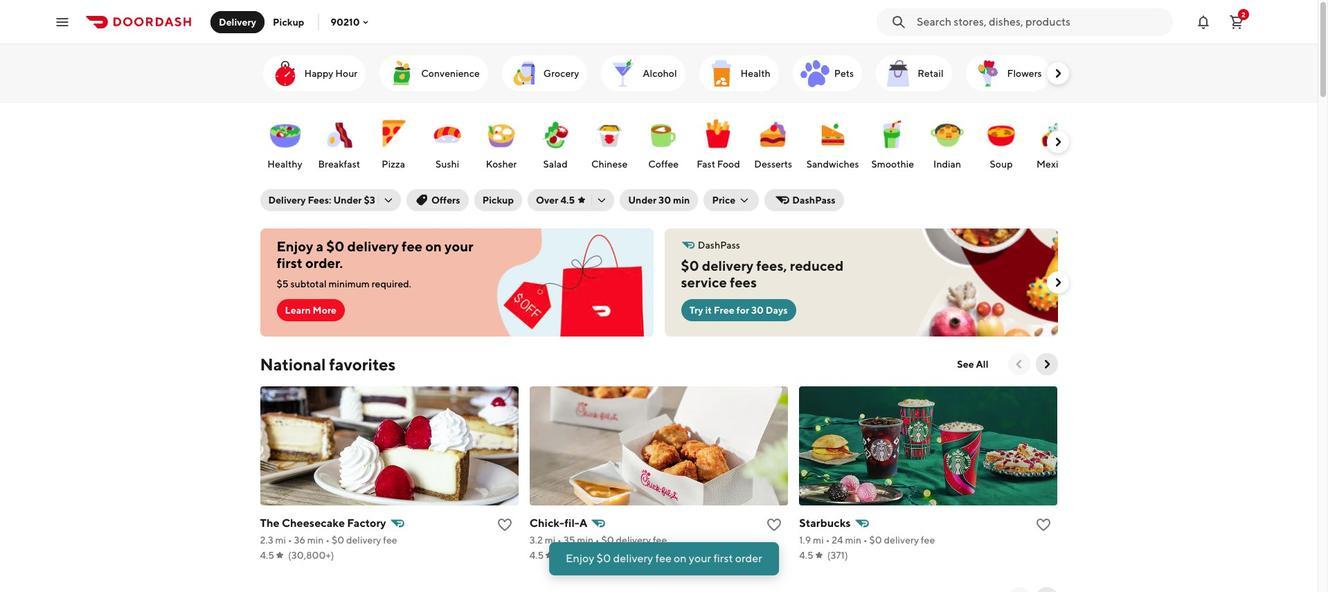 Task type: describe. For each thing, give the bounding box(es) containing it.
2 • from the left
[[326, 535, 330, 546]]

learn more
[[285, 305, 337, 316]]

delivery inside $0 delivery fees, reduced service fees
[[702, 258, 754, 274]]

2 vertical spatial $0
[[597, 552, 611, 565]]

$3
[[364, 195, 375, 206]]

order.
[[306, 255, 343, 271]]

$5 subtotal minimum required.
[[277, 279, 412, 290]]

pickup for the left pickup button
[[273, 16, 304, 27]]

chick-
[[530, 517, 565, 530]]

it
[[706, 305, 712, 316]]

delivery fees: under $3
[[268, 195, 375, 206]]

try it free for 30 days button
[[681, 299, 796, 321]]

fast
[[697, 159, 716, 170]]

indian
[[934, 159, 962, 170]]

pickup for the right pickup button
[[483, 195, 514, 206]]

4.5 for the cheesecake factory
[[260, 550, 274, 561]]

delivery up enjoy $0 delivery fee on your first order at bottom
[[616, 535, 651, 546]]

all
[[977, 359, 989, 370]]

retail image
[[882, 57, 915, 90]]

subtotal
[[291, 279, 327, 290]]

1 vertical spatial dashpass
[[698, 240, 741, 251]]

0 vertical spatial next button of carousel image
[[1051, 135, 1065, 149]]

delivery for delivery
[[219, 16, 256, 27]]

3 items, open order cart image
[[1229, 14, 1246, 30]]

mi for the
[[275, 535, 286, 546]]

health link
[[699, 55, 779, 91]]

1 horizontal spatial pickup button
[[474, 189, 522, 211]]

pets link
[[793, 55, 863, 91]]

under 30 min
[[628, 195, 690, 206]]

enjoy for enjoy a $0 delivery fee on your first order.
[[277, 238, 313, 254]]

fees,
[[757, 258, 788, 274]]

happy
[[304, 68, 334, 79]]

2 next button of carousel image from the top
[[1051, 276, 1065, 290]]

Store search: begin typing to search for stores available on DoorDash text field
[[917, 14, 1165, 29]]

under inside button
[[628, 195, 657, 206]]

click to add this store to your saved list image for starbucks
[[1036, 517, 1053, 533]]

convenience image
[[385, 57, 419, 90]]

pets
[[835, 68, 854, 79]]

2 button
[[1224, 8, 1251, 36]]

factory
[[347, 517, 386, 530]]

4 • from the left
[[596, 535, 600, 546]]

fil-
[[565, 517, 580, 530]]

first inside enjoy a $0 delivery fee on your first order.
[[277, 255, 303, 271]]

grocery link
[[502, 55, 588, 91]]

national
[[260, 355, 326, 374]]

health image
[[705, 57, 738, 90]]

4.5 for starbucks
[[800, 550, 814, 561]]

a
[[316, 238, 324, 254]]

enjoy a $0 delivery fee on your first order.
[[277, 238, 474, 271]]

fee inside enjoy a $0 delivery fee on your first order.
[[402, 238, 423, 254]]

24
[[832, 535, 844, 546]]

free
[[714, 305, 735, 316]]

3 mi from the left
[[813, 535, 824, 546]]

fee for the cheesecake factory
[[383, 535, 397, 546]]

over 4.5 button
[[528, 189, 615, 211]]

smoothie
[[872, 159, 915, 170]]

the
[[260, 517, 280, 530]]

price button
[[704, 189, 760, 211]]

delivery right 24
[[884, 535, 919, 546]]

$0 delivery fees, reduced service fees
[[681, 258, 844, 290]]

click to add this store to your saved list image
[[766, 517, 783, 533]]

35
[[564, 535, 575, 546]]

required.
[[372, 279, 412, 290]]

min for the cheesecake factory
[[307, 535, 324, 546]]

national favorites
[[260, 355, 396, 374]]

1 vertical spatial on
[[674, 552, 687, 565]]

1 vertical spatial next button of carousel image
[[1040, 358, 1054, 371]]

3.2
[[530, 535, 543, 546]]

$0 inside enjoy a $0 delivery fee on your first order.
[[327, 238, 345, 254]]

happy hour
[[304, 68, 358, 79]]

price
[[712, 195, 736, 206]]

soup
[[990, 159, 1013, 170]]

fees
[[730, 274, 757, 290]]

4.5 for chick-fil-a
[[530, 550, 544, 561]]

min for chick-fil-a
[[577, 535, 594, 546]]

food
[[718, 159, 740, 170]]

2.3 mi • 36 min • $​0 delivery fee
[[260, 535, 397, 546]]

delivery for delivery fees: under $3
[[268, 195, 306, 206]]

health
[[741, 68, 771, 79]]

2.3
[[260, 535, 273, 546]]

3 $​0 from the left
[[870, 535, 882, 546]]

0 horizontal spatial 30
[[659, 195, 671, 206]]

grocery image
[[508, 57, 541, 90]]

offers
[[432, 195, 461, 206]]

healthy
[[268, 159, 303, 170]]

dashpass button
[[765, 189, 844, 211]]

coffee
[[649, 159, 679, 170]]

fees:
[[308, 195, 332, 206]]

1 under from the left
[[334, 195, 362, 206]]

sushi
[[436, 159, 460, 170]]

under 30 min button
[[620, 189, 699, 211]]

flowers image
[[972, 57, 1005, 90]]

cheesecake
[[282, 517, 345, 530]]

minimum
[[329, 279, 370, 290]]

90210 button
[[331, 16, 371, 27]]

see all link
[[949, 353, 997, 376]]



Task type: vqa. For each thing, say whether or not it's contained in the screenshot.
using inside the the Pie Holes Bundles 6 An assortment of 24 mini pies in a variety of flavors including Nutella, pumpkin, caramel apple, lemon, and blueberry. Description generated by DoorDash using AI
no



Task type: locate. For each thing, give the bounding box(es) containing it.
4.5 down 3.2
[[530, 550, 544, 561]]

pickup
[[273, 16, 304, 27], [483, 195, 514, 206]]

1 next button of carousel image from the top
[[1051, 67, 1065, 80]]

mexican
[[1037, 159, 1075, 170]]

0 vertical spatial pickup button
[[265, 11, 313, 33]]

30 right for
[[752, 305, 764, 316]]

2 click to add this store to your saved list image from the left
[[1036, 517, 1053, 533]]

your inside enjoy a $0 delivery fee on your first order.
[[445, 238, 474, 254]]

under
[[334, 195, 362, 206], [628, 195, 657, 206]]

open menu image
[[54, 14, 71, 30]]

• left 24
[[826, 535, 830, 546]]

0 horizontal spatial pickup button
[[265, 11, 313, 33]]

see
[[958, 359, 975, 370]]

hour
[[336, 68, 358, 79]]

mi right 2.3
[[275, 535, 286, 546]]

1 horizontal spatial mi
[[545, 535, 556, 546]]

1 horizontal spatial first
[[714, 552, 733, 565]]

convenience link
[[380, 55, 488, 91]]

mi
[[275, 535, 286, 546], [545, 535, 556, 546], [813, 535, 824, 546]]

0 horizontal spatial your
[[445, 238, 474, 254]]

0 vertical spatial pickup
[[273, 16, 304, 27]]

click to add this store to your saved list image
[[497, 517, 513, 533], [1036, 517, 1053, 533]]

next button of carousel image
[[1051, 67, 1065, 80], [1051, 276, 1065, 290]]

delivery inside enjoy a $0 delivery fee on your first order.
[[348, 238, 399, 254]]

6 • from the left
[[864, 535, 868, 546]]

1 vertical spatial first
[[714, 552, 733, 565]]

30 down coffee
[[659, 195, 671, 206]]

$0 up service
[[681, 258, 700, 274]]

pickup button down kosher
[[474, 189, 522, 211]]

1 $​0 from the left
[[332, 535, 344, 546]]

learn more button
[[277, 299, 345, 321]]

on down offers button on the left of the page
[[426, 238, 442, 254]]

min right 24
[[846, 535, 862, 546]]

min up (30,800+)
[[307, 535, 324, 546]]

min right 35
[[577, 535, 594, 546]]

2 $​0 from the left
[[602, 535, 614, 546]]

chick-fil-a
[[530, 517, 588, 530]]

try
[[690, 305, 704, 316]]

delivery up required. on the top left
[[348, 238, 399, 254]]

0 vertical spatial first
[[277, 255, 303, 271]]

min
[[673, 195, 690, 206], [307, 535, 324, 546], [577, 535, 594, 546], [846, 535, 862, 546]]

sandwiches
[[807, 159, 860, 170]]

click to add this store to your saved list image for the cheesecake factory
[[497, 517, 513, 533]]

0 horizontal spatial enjoy
[[277, 238, 313, 254]]

$0 down 3.2 mi • 35 min • $​0 delivery fee
[[597, 552, 611, 565]]

dashpass up service
[[698, 240, 741, 251]]

2 horizontal spatial mi
[[813, 535, 824, 546]]

on left order
[[674, 552, 687, 565]]

4.5 down '1.9'
[[800, 550, 814, 561]]

0 horizontal spatial first
[[277, 255, 303, 271]]

notification bell image
[[1196, 14, 1212, 30]]

0 vertical spatial enjoy
[[277, 238, 313, 254]]

1 vertical spatial your
[[689, 552, 712, 565]]

1 horizontal spatial $0
[[597, 552, 611, 565]]

order
[[736, 552, 763, 565]]

first
[[277, 255, 303, 271], [714, 552, 733, 565]]

4.5 inside button
[[561, 195, 575, 206]]

0 horizontal spatial $0
[[327, 238, 345, 254]]

0 vertical spatial your
[[445, 238, 474, 254]]

1 click to add this store to your saved list image from the left
[[497, 517, 513, 533]]

under left $3
[[334, 195, 362, 206]]

0 horizontal spatial under
[[334, 195, 362, 206]]

$​0 right 35
[[602, 535, 614, 546]]

fast food
[[697, 159, 740, 170]]

next button of carousel image right previous button of carousel image
[[1040, 358, 1054, 371]]

0 horizontal spatial click to add this store to your saved list image
[[497, 517, 513, 533]]

pickup button
[[265, 11, 313, 33], [474, 189, 522, 211]]

2 horizontal spatial $0
[[681, 258, 700, 274]]

happy hour link
[[263, 55, 366, 91]]

first left order
[[714, 552, 733, 565]]

fee for starbucks
[[921, 535, 936, 546]]

1 horizontal spatial $​0
[[602, 535, 614, 546]]

(371)
[[828, 550, 849, 561]]

flowers link
[[966, 55, 1051, 91]]

see all
[[958, 359, 989, 370]]

enjoy
[[277, 238, 313, 254], [566, 552, 595, 565]]

enjoy inside enjoy a $0 delivery fee on your first order.
[[277, 238, 313, 254]]

delivery down factory in the bottom of the page
[[346, 535, 381, 546]]

0 horizontal spatial $​0
[[332, 535, 344, 546]]

•
[[288, 535, 292, 546], [326, 535, 330, 546], [558, 535, 562, 546], [596, 535, 600, 546], [826, 535, 830, 546], [864, 535, 868, 546]]

1 vertical spatial enjoy
[[566, 552, 595, 565]]

try it free for 30 days
[[690, 305, 788, 316]]

(30,800+)
[[288, 550, 334, 561]]

1 horizontal spatial dashpass
[[793, 195, 836, 206]]

learn
[[285, 305, 311, 316]]

2 mi from the left
[[545, 535, 556, 546]]

delivery up fees
[[702, 258, 754, 274]]

reduced
[[790, 258, 844, 274]]

retail
[[918, 68, 944, 79]]

$​0 right 24
[[870, 535, 882, 546]]

0 vertical spatial delivery
[[219, 16, 256, 27]]

2 under from the left
[[628, 195, 657, 206]]

enjoy left "a"
[[277, 238, 313, 254]]

1 horizontal spatial under
[[628, 195, 657, 206]]

pizza
[[382, 159, 405, 170]]

days
[[766, 305, 788, 316]]

enjoy $0 delivery fee on your first order
[[566, 552, 763, 565]]

$0 right "a"
[[327, 238, 345, 254]]

3.2 mi • 35 min • $​0 delivery fee
[[530, 535, 667, 546]]

0 vertical spatial 30
[[659, 195, 671, 206]]

on
[[426, 238, 442, 254], [674, 552, 687, 565]]

service
[[681, 274, 727, 290]]

1.9
[[800, 535, 812, 546]]

starbucks
[[800, 517, 851, 530]]

$5
[[277, 279, 289, 290]]

min down coffee
[[673, 195, 690, 206]]

a
[[580, 517, 588, 530]]

36
[[294, 535, 306, 546]]

mi right 3.2
[[545, 535, 556, 546]]

• down the cheesecake factory
[[326, 535, 330, 546]]

retail link
[[877, 55, 952, 91]]

dashpass down sandwiches
[[793, 195, 836, 206]]

over
[[536, 195, 559, 206]]

$0 inside $0 delivery fees, reduced service fees
[[681, 258, 700, 274]]

your down offers
[[445, 238, 474, 254]]

• right 24
[[864, 535, 868, 546]]

(1,100+)
[[558, 550, 593, 561]]

enjoy for enjoy $0 delivery fee on your first order
[[566, 552, 595, 565]]

alcohol link
[[602, 55, 686, 91]]

0 horizontal spatial on
[[426, 238, 442, 254]]

$​0 for factory
[[332, 535, 344, 546]]

1 • from the left
[[288, 535, 292, 546]]

over 4.5
[[536, 195, 575, 206]]

1 vertical spatial delivery
[[268, 195, 306, 206]]

1 vertical spatial next button of carousel image
[[1051, 276, 1065, 290]]

4.5 down 2.3
[[260, 550, 274, 561]]

your
[[445, 238, 474, 254], [689, 552, 712, 565]]

convenience
[[421, 68, 480, 79]]

5 • from the left
[[826, 535, 830, 546]]

1 horizontal spatial your
[[689, 552, 712, 565]]

2
[[1242, 10, 1246, 18]]

0 horizontal spatial pickup
[[273, 16, 304, 27]]

$​0 for a
[[602, 535, 614, 546]]

the cheesecake factory
[[260, 517, 386, 530]]

min inside button
[[673, 195, 690, 206]]

1 vertical spatial pickup button
[[474, 189, 522, 211]]

delivery inside button
[[219, 16, 256, 27]]

pickup right delivery button
[[273, 16, 304, 27]]

1 vertical spatial 30
[[752, 305, 764, 316]]

3 • from the left
[[558, 535, 562, 546]]

grocery
[[544, 68, 579, 79]]

• left 36
[[288, 535, 292, 546]]

mi for chick-
[[545, 535, 556, 546]]

alcohol image
[[607, 57, 640, 90]]

1 vertical spatial pickup
[[483, 195, 514, 206]]

0 horizontal spatial mi
[[275, 535, 286, 546]]

more
[[313, 305, 337, 316]]

mi right '1.9'
[[813, 535, 824, 546]]

• left 35
[[558, 535, 562, 546]]

for
[[737, 305, 750, 316]]

next button of carousel image up mexican
[[1051, 135, 1065, 149]]

• right 35
[[596, 535, 600, 546]]

1 vertical spatial $0
[[681, 258, 700, 274]]

your left order
[[689, 552, 712, 565]]

salad
[[544, 159, 568, 170]]

2 horizontal spatial $​0
[[870, 535, 882, 546]]

0 vertical spatial dashpass
[[793, 195, 836, 206]]

delivery
[[348, 238, 399, 254], [702, 258, 754, 274], [346, 535, 381, 546], [616, 535, 651, 546], [884, 535, 919, 546], [614, 552, 654, 565]]

1 horizontal spatial 30
[[752, 305, 764, 316]]

dashpass
[[793, 195, 836, 206], [698, 240, 741, 251]]

happy hour image
[[268, 57, 302, 90]]

next button of carousel image
[[1051, 135, 1065, 149], [1040, 358, 1054, 371]]

1 horizontal spatial enjoy
[[566, 552, 595, 565]]

enjoy down 35
[[566, 552, 595, 565]]

delivery button
[[211, 11, 265, 33]]

dashpass inside button
[[793, 195, 836, 206]]

1 horizontal spatial pickup
[[483, 195, 514, 206]]

pickup button up happy hour image
[[265, 11, 313, 33]]

1 horizontal spatial delivery
[[268, 195, 306, 206]]

on inside enjoy a $0 delivery fee on your first order.
[[426, 238, 442, 254]]

$​0
[[332, 535, 344, 546], [602, 535, 614, 546], [870, 535, 882, 546]]

chinese
[[592, 159, 628, 170]]

fee for chick-fil-a
[[653, 535, 667, 546]]

0 horizontal spatial dashpass
[[698, 240, 741, 251]]

0 vertical spatial on
[[426, 238, 442, 254]]

national favorites link
[[260, 353, 396, 376]]

pets image
[[799, 57, 832, 90]]

1 horizontal spatial click to add this store to your saved list image
[[1036, 517, 1053, 533]]

4.5 right over
[[561, 195, 575, 206]]

under down coffee
[[628, 195, 657, 206]]

delivery
[[219, 16, 256, 27], [268, 195, 306, 206]]

desserts
[[755, 159, 793, 170]]

offers button
[[407, 189, 469, 211]]

0 vertical spatial $0
[[327, 238, 345, 254]]

$0
[[327, 238, 345, 254], [681, 258, 700, 274], [597, 552, 611, 565]]

1 horizontal spatial on
[[674, 552, 687, 565]]

previous button of carousel image
[[1013, 358, 1026, 371]]

$​0 down the cheesecake factory
[[332, 535, 344, 546]]

pickup down kosher
[[483, 195, 514, 206]]

first up $5
[[277, 255, 303, 271]]

alcohol
[[643, 68, 677, 79]]

min for starbucks
[[846, 535, 862, 546]]

1 mi from the left
[[275, 535, 286, 546]]

favorites
[[329, 355, 396, 374]]

0 horizontal spatial delivery
[[219, 16, 256, 27]]

kosher
[[486, 159, 517, 170]]

1.9 mi • 24 min • $​0 delivery fee
[[800, 535, 936, 546]]

0 vertical spatial next button of carousel image
[[1051, 67, 1065, 80]]

delivery down 3.2 mi • 35 min • $​0 delivery fee
[[614, 552, 654, 565]]

90210
[[331, 16, 360, 27]]



